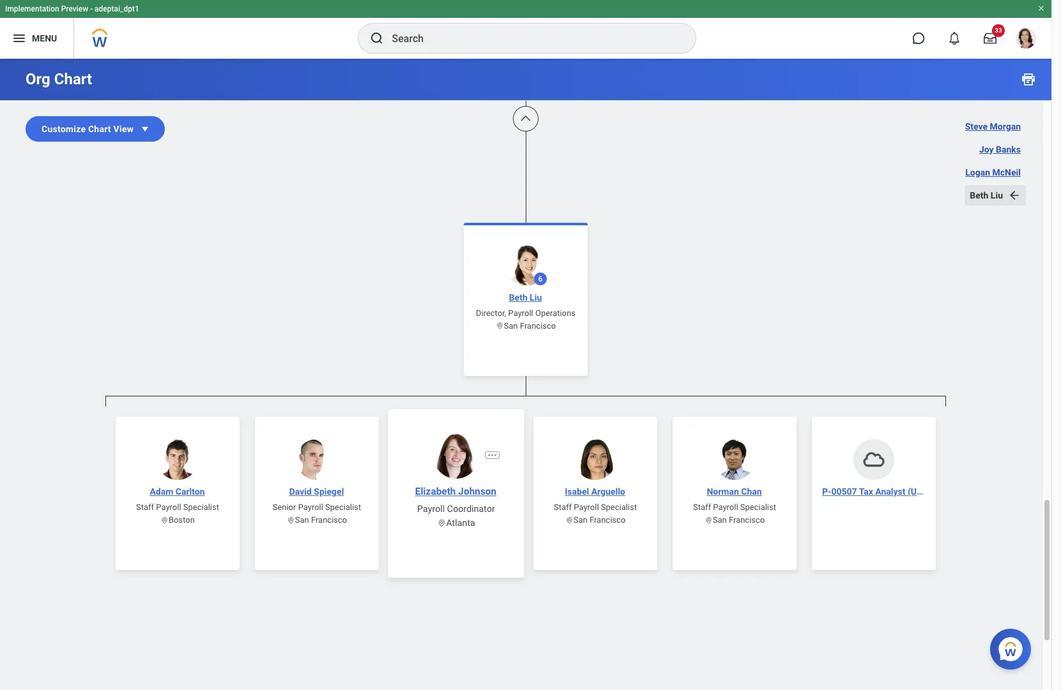 Task type: describe. For each thing, give the bounding box(es) containing it.
location image for adam
[[160, 517, 169, 525]]

payroll for adam
[[156, 503, 181, 512]]

isabel arguello link
[[560, 486, 630, 498]]

liu inside "button"
[[991, 190, 1003, 201]]

notifications large image
[[948, 32, 961, 45]]

caret down image
[[139, 123, 152, 135]]

preview
[[61, 4, 88, 13]]

norman
[[707, 487, 739, 497]]

san for david
[[295, 516, 309, 525]]

norman chan
[[707, 487, 762, 497]]

staff for isabel arguello
[[554, 503, 572, 512]]

payroll coordinator
[[417, 504, 495, 514]]

(unfilled)
[[908, 487, 945, 497]]

location image for beth
[[496, 322, 504, 330]]

francisco for spiegel
[[311, 516, 347, 525]]

joy
[[979, 144, 994, 155]]

justify image
[[11, 31, 27, 46]]

david spiegel link
[[284, 486, 349, 498]]

close environment banner image
[[1038, 4, 1045, 12]]

1 vertical spatial beth liu
[[509, 292, 542, 302]]

implementation
[[5, 4, 59, 13]]

staff for norman chan
[[693, 503, 711, 512]]

payroll for beth
[[508, 308, 533, 318]]

print org chart image
[[1021, 72, 1036, 87]]

related actions image
[[487, 450, 498, 461]]

chevron up image
[[519, 112, 532, 125]]

specialist for chan
[[740, 503, 776, 512]]

adam carlton link
[[145, 486, 210, 498]]

chan
[[741, 487, 762, 497]]

location image for norman
[[705, 517, 713, 525]]

atlanta
[[446, 518, 475, 528]]

san francisco for spiegel
[[295, 516, 347, 525]]

joy banks button
[[974, 139, 1026, 160]]

san francisco for chan
[[713, 516, 765, 525]]

isabel arguello
[[565, 487, 625, 497]]

staff payroll specialist for arguello
[[554, 503, 637, 512]]

org chart main content
[[0, 0, 1052, 691]]

francisco for liu
[[520, 321, 556, 330]]

arrow left image
[[1008, 189, 1021, 202]]

profile logan mcneil image
[[1016, 28, 1036, 51]]

Search Workday  search field
[[392, 24, 669, 52]]

chart for org
[[54, 70, 92, 88]]

boston
[[169, 516, 195, 525]]

staff payroll specialist for carlton
[[136, 503, 219, 512]]

org chart
[[26, 70, 92, 88]]

steve morgan
[[965, 121, 1021, 132]]

senior payroll specialist
[[273, 503, 361, 512]]

p-00507 tax analyst (unfilled) link
[[817, 486, 945, 498]]

coordinator
[[447, 504, 495, 514]]

elizabeth
[[415, 486, 456, 497]]

adeptai_dpt1
[[95, 4, 139, 13]]

payroll for isabel
[[574, 503, 599, 512]]

-
[[90, 4, 93, 13]]

location image for elizabeth
[[437, 519, 446, 528]]

payroll down elizabeth
[[417, 504, 445, 514]]

specialist for arguello
[[601, 503, 637, 512]]

logan
[[965, 167, 990, 178]]

6
[[538, 274, 543, 283]]

menu
[[32, 33, 57, 43]]

1 vertical spatial beth
[[509, 292, 528, 302]]

1 vertical spatial liu
[[530, 292, 542, 302]]

view
[[113, 124, 134, 134]]

banks
[[996, 144, 1021, 155]]

p-
[[822, 487, 831, 497]]

morgan
[[990, 121, 1021, 132]]

customize chart view button
[[26, 116, 165, 142]]

director, payroll operations
[[476, 308, 576, 318]]



Task type: locate. For each thing, give the bounding box(es) containing it.
1 horizontal spatial beth liu
[[970, 190, 1003, 201]]

san down director, payroll operations
[[504, 321, 518, 330]]

san down senior payroll specialist
[[295, 516, 309, 525]]

staff payroll specialist down norman chan
[[693, 503, 776, 512]]

chart right org
[[54, 70, 92, 88]]

beth down "logan"
[[970, 190, 989, 201]]

staff for adam carlton
[[136, 503, 154, 512]]

0 horizontal spatial location image
[[287, 517, 295, 525]]

beth liu up director, payroll operations
[[509, 292, 542, 302]]

francisco down arguello
[[590, 516, 626, 525]]

carlton
[[176, 487, 205, 497]]

0 vertical spatial liu
[[991, 190, 1003, 201]]

menu button
[[0, 18, 74, 59]]

2 staff payroll specialist from the left
[[554, 503, 637, 512]]

beth liu, beth liu, 6 direct reports element
[[105, 407, 946, 691]]

payroll down norman
[[713, 503, 738, 512]]

location image for isabel
[[565, 517, 574, 525]]

1 specialist from the left
[[183, 503, 219, 512]]

location image down payroll coordinator
[[437, 519, 446, 528]]

1 horizontal spatial staff payroll specialist
[[554, 503, 637, 512]]

david
[[289, 487, 312, 497]]

4 specialist from the left
[[740, 503, 776, 512]]

chart
[[54, 70, 92, 88], [88, 124, 111, 134]]

1 horizontal spatial staff
[[554, 503, 572, 512]]

3 specialist from the left
[[601, 503, 637, 512]]

00507
[[831, 487, 857, 497]]

steve morgan button
[[960, 116, 1026, 137]]

liu
[[991, 190, 1003, 201], [530, 292, 542, 302]]

location image for david
[[287, 517, 295, 525]]

san francisco
[[504, 321, 556, 330], [295, 516, 347, 525], [574, 516, 626, 525], [713, 516, 765, 525]]

1 vertical spatial chart
[[88, 124, 111, 134]]

payroll down beth liu link
[[508, 308, 533, 318]]

33 button
[[976, 24, 1005, 52]]

0 horizontal spatial location image
[[160, 517, 169, 525]]

0 horizontal spatial staff payroll specialist
[[136, 503, 219, 512]]

logan mcneil
[[965, 167, 1021, 178]]

staff down isabel
[[554, 503, 572, 512]]

1 staff payroll specialist from the left
[[136, 503, 219, 512]]

payroll for david
[[298, 503, 323, 512]]

location image down isabel
[[565, 517, 574, 525]]

inbox large image
[[984, 32, 997, 45]]

beth liu
[[970, 190, 1003, 201], [509, 292, 542, 302]]

francisco for arguello
[[590, 516, 626, 525]]

beth inside "button"
[[970, 190, 989, 201]]

specialist for spiegel
[[325, 503, 361, 512]]

location image down the adam
[[160, 517, 169, 525]]

chart for customize
[[88, 124, 111, 134]]

33
[[995, 27, 1002, 34]]

p-00507 tax analyst (unfilled)
[[822, 487, 945, 497]]

logan mcneil button
[[960, 162, 1026, 183]]

org
[[26, 70, 50, 88]]

norman chan link
[[702, 486, 767, 498]]

isabel
[[565, 487, 589, 497]]

arguello
[[591, 487, 625, 497]]

0 horizontal spatial beth liu
[[509, 292, 542, 302]]

location image down norman
[[705, 517, 713, 525]]

joy banks
[[979, 144, 1021, 155]]

staff payroll specialist up boston
[[136, 503, 219, 512]]

2 horizontal spatial location image
[[565, 517, 574, 525]]

san francisco for liu
[[504, 321, 556, 330]]

specialist for carlton
[[183, 503, 219, 512]]

david spiegel
[[289, 487, 344, 497]]

staff down the adam
[[136, 503, 154, 512]]

adam
[[150, 487, 173, 497]]

specialist down chan
[[740, 503, 776, 512]]

beth up director, payroll operations
[[509, 292, 528, 302]]

3 staff from the left
[[693, 503, 711, 512]]

0 vertical spatial beth liu
[[970, 190, 1003, 201]]

liu left arrow left icon
[[991, 190, 1003, 201]]

1 horizontal spatial liu
[[991, 190, 1003, 201]]

san for beth
[[504, 321, 518, 330]]

customize chart view
[[42, 124, 134, 134]]

san francisco down norman chan
[[713, 516, 765, 525]]

location image
[[287, 517, 295, 525], [705, 517, 713, 525], [437, 519, 446, 528]]

specialist down carlton
[[183, 503, 219, 512]]

specialist down arguello
[[601, 503, 637, 512]]

2 horizontal spatial staff payroll specialist
[[693, 503, 776, 512]]

san for norman
[[713, 516, 727, 525]]

staff down norman
[[693, 503, 711, 512]]

2 horizontal spatial location image
[[705, 517, 713, 525]]

payroll down isabel arguello link
[[574, 503, 599, 512]]

liu up director, payroll operations
[[530, 292, 542, 302]]

steve
[[965, 121, 988, 132]]

staff payroll specialist down isabel arguello link
[[554, 503, 637, 512]]

san francisco for arguello
[[574, 516, 626, 525]]

chart inside button
[[88, 124, 111, 134]]

0 horizontal spatial beth
[[509, 292, 528, 302]]

elizabeth johnson link
[[409, 485, 502, 499]]

1 horizontal spatial location image
[[437, 519, 446, 528]]

director,
[[476, 308, 506, 318]]

francisco down chan
[[729, 516, 765, 525]]

specialist
[[183, 503, 219, 512], [325, 503, 361, 512], [601, 503, 637, 512], [740, 503, 776, 512]]

payroll down david spiegel link
[[298, 503, 323, 512]]

0 horizontal spatial staff
[[136, 503, 154, 512]]

san down norman
[[713, 516, 727, 525]]

elizabeth johnson
[[415, 486, 496, 497]]

implementation preview -   adeptai_dpt1
[[5, 4, 139, 13]]

san for isabel
[[574, 516, 588, 525]]

2 specialist from the left
[[325, 503, 361, 512]]

mcneil
[[993, 167, 1021, 178]]

tax
[[859, 487, 873, 497]]

location image down director, at the left top
[[496, 322, 504, 330]]

1 horizontal spatial location image
[[496, 322, 504, 330]]

1 staff from the left
[[136, 503, 154, 512]]

johnson
[[458, 486, 496, 497]]

payroll
[[508, 308, 533, 318], [156, 503, 181, 512], [298, 503, 323, 512], [574, 503, 599, 512], [713, 503, 738, 512], [417, 504, 445, 514]]

0 horizontal spatial liu
[[530, 292, 542, 302]]

beth liu link
[[504, 291, 547, 303]]

search image
[[369, 31, 384, 46]]

san
[[504, 321, 518, 330], [295, 516, 309, 525], [574, 516, 588, 525], [713, 516, 727, 525]]

payroll for norman
[[713, 503, 738, 512]]

staff
[[136, 503, 154, 512], [554, 503, 572, 512], [693, 503, 711, 512]]

spiegel
[[314, 487, 344, 497]]

staff payroll specialist
[[136, 503, 219, 512], [554, 503, 637, 512], [693, 503, 776, 512]]

2 horizontal spatial staff
[[693, 503, 711, 512]]

chart left 'view' on the left top of the page
[[88, 124, 111, 134]]

analyst
[[875, 487, 906, 497]]

beth liu inside "button"
[[970, 190, 1003, 201]]

3 staff payroll specialist from the left
[[693, 503, 776, 512]]

senior
[[273, 503, 296, 512]]

san francisco down director, payroll operations
[[504, 321, 556, 330]]

2 staff from the left
[[554, 503, 572, 512]]

0 vertical spatial chart
[[54, 70, 92, 88]]

francisco down senior payroll specialist
[[311, 516, 347, 525]]

location image down senior
[[287, 517, 295, 525]]

francisco for chan
[[729, 516, 765, 525]]

san francisco down senior payroll specialist
[[295, 516, 347, 525]]

san down isabel
[[574, 516, 588, 525]]

francisco
[[520, 321, 556, 330], [311, 516, 347, 525], [590, 516, 626, 525], [729, 516, 765, 525]]

beth liu button
[[965, 185, 1026, 206]]

adam carlton
[[150, 487, 205, 497]]

payroll down the adam
[[156, 503, 181, 512]]

francisco down director, payroll operations
[[520, 321, 556, 330]]

san francisco down isabel arguello link
[[574, 516, 626, 525]]

beth
[[970, 190, 989, 201], [509, 292, 528, 302]]

menu banner
[[0, 0, 1052, 59]]

1 horizontal spatial beth
[[970, 190, 989, 201]]

0 vertical spatial beth
[[970, 190, 989, 201]]

customize
[[42, 124, 86, 134]]

staff payroll specialist for chan
[[693, 503, 776, 512]]

operations
[[535, 308, 576, 318]]

beth liu down logan mcneil
[[970, 190, 1003, 201]]

specialist down spiegel
[[325, 503, 361, 512]]

location image
[[496, 322, 504, 330], [160, 517, 169, 525], [565, 517, 574, 525]]



Task type: vqa. For each thing, say whether or not it's contained in the screenshot.
the David Spiegel
yes



